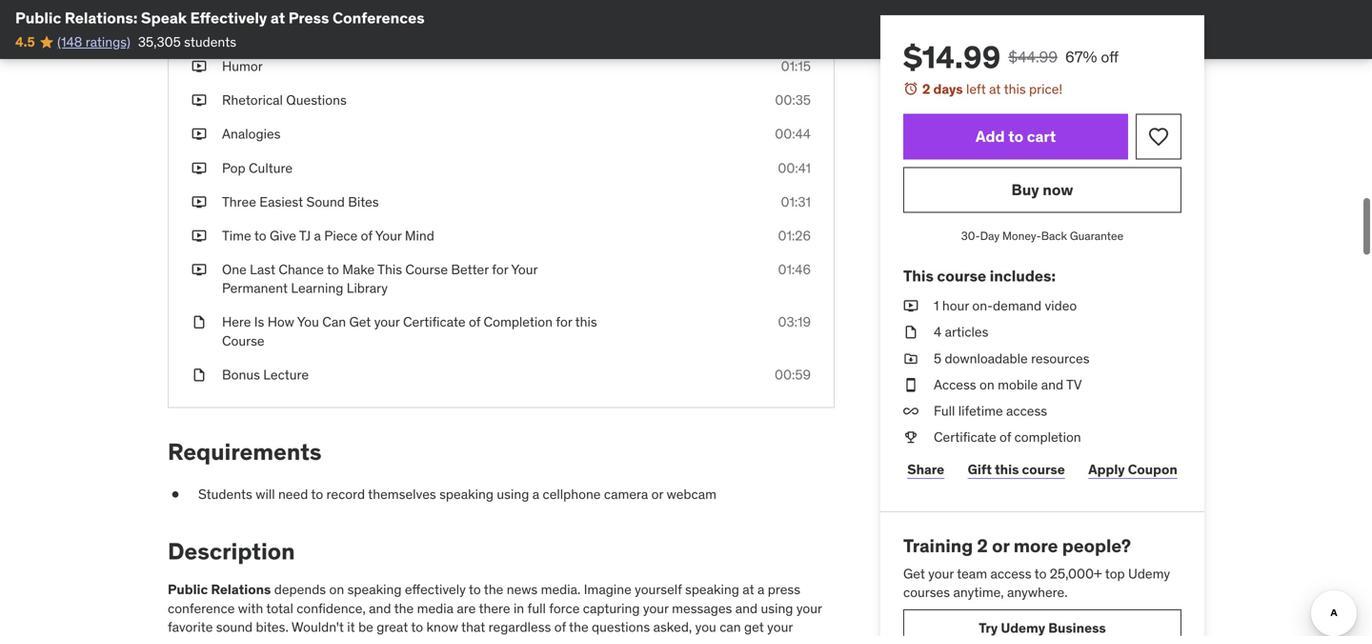 Task type: describe. For each thing, give the bounding box(es) containing it.
team
[[957, 566, 987, 583]]

access on mobile and tv
[[934, 376, 1082, 393]]

xsmall image down students
[[192, 57, 207, 76]]

01:46
[[778, 261, 811, 278]]

you
[[695, 619, 717, 636]]

your down press
[[797, 600, 822, 617]]

apply
[[1089, 461, 1125, 478]]

(148
[[57, 33, 82, 50]]

tj
[[299, 227, 311, 244]]

effectively
[[405, 582, 466, 599]]

to inside one last chance to make this course better for your permanent learning library
[[327, 261, 339, 278]]

library
[[347, 280, 388, 297]]

01:15
[[781, 58, 811, 75]]

add to cart button
[[903, 114, 1128, 160]]

three easiest sound bites
[[222, 193, 379, 210]]

learning
[[291, 280, 343, 297]]

rhetorical
[[222, 92, 283, 109]]

00:59
[[775, 366, 811, 384]]

bonus lecture
[[222, 366, 309, 384]]

better
[[451, 261, 489, 278]]

pop culture
[[222, 159, 293, 177]]

xsmall image left 1
[[903, 297, 919, 316]]

access inside training 2 or more people? get your team access to 25,000+ top udemy courses anytime, anywhere.
[[991, 566, 1032, 583]]

depends on speaking effectively to the news media. imagine yourself speaking at a press conference with total confidence, and the media are there in full force capturing your messages and using your favorite sound bites. wouldn't it be great to know that regardless of the questions asked, you can get yo
[[168, 582, 822, 637]]

regardless
[[489, 619, 551, 636]]

a inside depends on speaking effectively to the news media. imagine yourself speaking at a press conference with total confidence, and the media are there in full force capturing your messages and using your favorite sound bites. wouldn't it be great to know that regardless of the questions asked, you can get yo
[[758, 582, 765, 599]]

4
[[934, 324, 942, 341]]

2 horizontal spatial and
[[1041, 376, 1064, 393]]

top
[[1105, 566, 1125, 583]]

xsmall image left bonus
[[192, 366, 207, 385]]

that
[[461, 619, 485, 636]]

press
[[768, 582, 801, 599]]

xsmall image left the time
[[192, 227, 207, 245]]

xsmall image left here
[[192, 313, 207, 332]]

total
[[266, 600, 293, 617]]

your inside training 2 or more people? get your team access to 25,000+ top udemy courses anytime, anywhere.
[[928, 566, 954, 583]]

get
[[744, 619, 764, 636]]

public for public relations: speak effectively at press conferences
[[15, 8, 61, 28]]

xsmall image left the 4
[[903, 323, 919, 342]]

includes:
[[990, 266, 1056, 286]]

need
[[278, 486, 308, 503]]

1 vertical spatial course
[[1022, 461, 1065, 478]]

sound
[[216, 619, 253, 636]]

it
[[347, 619, 355, 636]]

2 vertical spatial this
[[995, 461, 1019, 478]]

gift this course
[[968, 461, 1065, 478]]

completion
[[1015, 429, 1081, 446]]

this course includes:
[[903, 266, 1056, 286]]

share
[[908, 461, 945, 478]]

get for how
[[349, 314, 371, 331]]

bites.
[[256, 619, 289, 636]]

hour
[[942, 297, 969, 315]]

of inside depends on speaking effectively to the news media. imagine yourself speaking at a press conference with total confidence, and the media are there in full force capturing your messages and using your favorite sound bites. wouldn't it be great to know that regardless of the questions asked, you can get yo
[[554, 619, 566, 636]]

will
[[256, 486, 275, 503]]

gift this course link
[[964, 451, 1069, 489]]

1 horizontal spatial and
[[736, 600, 758, 617]]

be
[[358, 619, 373, 636]]

or inside training 2 or more people? get your team access to 25,000+ top udemy courses anytime, anywhere.
[[992, 535, 1010, 558]]

add
[[976, 127, 1005, 146]]

can
[[322, 314, 346, 331]]

certificate inside here is how you can get your certificate of completion for this course
[[403, 314, 466, 331]]

description
[[168, 537, 295, 566]]

certificate of completion
[[934, 429, 1081, 446]]

$14.99 $44.99 67% off
[[903, 38, 1119, 76]]

relations:
[[65, 8, 138, 28]]

news
[[507, 582, 538, 599]]

get for or
[[903, 566, 925, 583]]

this inside here is how you can get your certificate of completion for this course
[[575, 314, 597, 331]]

xsmall image left one on the left top of page
[[192, 261, 207, 279]]

to inside training 2 or more people? get your team access to 25,000+ top udemy courses anytime, anywhere.
[[1035, 566, 1047, 583]]

capturing
[[583, 600, 640, 617]]

force
[[549, 600, 580, 617]]

money-
[[1003, 229, 1041, 244]]

1 horizontal spatial a
[[533, 486, 540, 503]]

35,305
[[138, 33, 181, 50]]

training
[[903, 535, 973, 558]]

depends
[[274, 582, 326, 599]]

00:44
[[775, 125, 811, 143]]

tv
[[1066, 376, 1082, 393]]

you
[[297, 314, 319, 331]]

1 vertical spatial at
[[989, 81, 1001, 98]]

at inside depends on speaking effectively to the news media. imagine yourself speaking at a press conference with total confidence, and the media are there in full force capturing your messages and using your favorite sound bites. wouldn't it be great to know that regardless of the questions asked, you can get yo
[[743, 582, 754, 599]]

questions
[[592, 619, 650, 636]]

lecture
[[263, 366, 309, 384]]

webcam
[[667, 486, 717, 503]]

of down full lifetime access
[[1000, 429, 1011, 446]]

piece
[[324, 227, 358, 244]]

to right great
[[411, 619, 423, 636]]

now
[[1043, 180, 1074, 200]]

know
[[426, 619, 458, 636]]

share button
[[903, 451, 949, 489]]

2 inside training 2 or more people? get your team access to 25,000+ top udemy courses anytime, anywhere.
[[977, 535, 988, 558]]

day
[[980, 229, 1000, 244]]

to inside add to cart button
[[1009, 127, 1024, 146]]

using inside depends on speaking effectively to the news media. imagine yourself speaking at a press conference with total confidence, and the media are there in full force capturing your messages and using your favorite sound bites. wouldn't it be great to know that regardless of the questions asked, you can get yo
[[761, 600, 793, 617]]

conference
[[168, 600, 235, 617]]

effectively
[[190, 8, 267, 28]]

xsmall image left three
[[192, 193, 207, 212]]

wishlist image
[[1147, 125, 1170, 148]]

full
[[528, 600, 546, 617]]

public relations: speak effectively at press conferences
[[15, 8, 425, 28]]

xsmall image left access
[[903, 376, 919, 395]]

absolutes
[[222, 24, 281, 41]]

course inside here is how you can get your certificate of completion for this course
[[222, 332, 265, 350]]

xsmall image left analogies
[[192, 125, 207, 144]]

xsmall image left rhetorical
[[192, 91, 207, 110]]

back
[[1041, 229, 1067, 244]]

press
[[289, 8, 329, 28]]

bites
[[348, 193, 379, 210]]

5 downloadable resources
[[934, 350, 1090, 367]]

are
[[457, 600, 476, 617]]

0 horizontal spatial at
[[271, 8, 285, 28]]

for inside here is how you can get your certificate of completion for this course
[[556, 314, 572, 331]]

with
[[238, 600, 263, 617]]

here
[[222, 314, 251, 331]]



Task type: vqa. For each thing, say whether or not it's contained in the screenshot.
01:26
yes



Task type: locate. For each thing, give the bounding box(es) containing it.
the up the there
[[484, 582, 504, 599]]

a left cellphone
[[533, 486, 540, 503]]

1 vertical spatial course
[[222, 332, 265, 350]]

course up hour
[[937, 266, 987, 286]]

for right 'better'
[[492, 261, 508, 278]]

your
[[374, 314, 400, 331], [928, 566, 954, 583], [643, 600, 669, 617], [797, 600, 822, 617]]

get right can
[[349, 314, 371, 331]]

and up the 'get'
[[736, 600, 758, 617]]

relations
[[211, 582, 271, 599]]

speaking up messages
[[685, 582, 739, 599]]

1 horizontal spatial or
[[992, 535, 1010, 558]]

1 horizontal spatial public
[[168, 582, 208, 599]]

2 vertical spatial at
[[743, 582, 754, 599]]

requirements
[[168, 438, 322, 467]]

2 horizontal spatial a
[[758, 582, 765, 599]]

1 horizontal spatial speaking
[[439, 486, 494, 503]]

cart
[[1027, 127, 1056, 146]]

course inside one last chance to make this course better for your permanent learning library
[[405, 261, 448, 278]]

is
[[254, 314, 264, 331]]

favorite
[[168, 619, 213, 636]]

xsmall image left 5
[[903, 350, 919, 368]]

0 horizontal spatial and
[[369, 600, 391, 617]]

0 horizontal spatial a
[[314, 227, 321, 244]]

01:31
[[781, 193, 811, 210]]

xsmall image
[[192, 57, 207, 76], [192, 125, 207, 144], [192, 193, 207, 212], [903, 297, 919, 316], [903, 350, 919, 368], [903, 376, 919, 395]]

1 hour on-demand video
[[934, 297, 1077, 315]]

course down here
[[222, 332, 265, 350]]

to left give
[[254, 227, 266, 244]]

to
[[1009, 127, 1024, 146], [254, 227, 266, 244], [327, 261, 339, 278], [311, 486, 323, 503], [1035, 566, 1047, 583], [469, 582, 481, 599], [411, 619, 423, 636]]

30-
[[961, 229, 980, 244]]

this
[[378, 261, 402, 278], [903, 266, 934, 286]]

access up anywhere.
[[991, 566, 1032, 583]]

on up confidence,
[[329, 582, 344, 599]]

0 horizontal spatial or
[[652, 486, 664, 503]]

0 vertical spatial for
[[492, 261, 508, 278]]

for right completion
[[556, 314, 572, 331]]

0 horizontal spatial for
[[492, 261, 508, 278]]

humor
[[222, 58, 263, 75]]

your up courses
[[928, 566, 954, 583]]

public for public relations
[[168, 582, 208, 599]]

to right need
[[311, 486, 323, 503]]

course down mind
[[405, 261, 448, 278]]

0 horizontal spatial course
[[937, 266, 987, 286]]

public up conference
[[168, 582, 208, 599]]

0 vertical spatial a
[[314, 227, 321, 244]]

make
[[342, 261, 375, 278]]

apply coupon button
[[1085, 451, 1182, 489]]

1 vertical spatial this
[[575, 314, 597, 331]]

certificate down 'better'
[[403, 314, 466, 331]]

the down force
[[569, 619, 589, 636]]

1 vertical spatial for
[[556, 314, 572, 331]]

xsmall image left the students
[[168, 485, 183, 504]]

confidence,
[[297, 600, 366, 617]]

(148 ratings)
[[57, 33, 130, 50]]

messages
[[672, 600, 732, 617]]

0 horizontal spatial on
[[329, 582, 344, 599]]

0 vertical spatial course
[[937, 266, 987, 286]]

1 vertical spatial get
[[903, 566, 925, 583]]

1 horizontal spatial course
[[405, 261, 448, 278]]

of left completion
[[469, 314, 480, 331]]

bonus
[[222, 366, 260, 384]]

demand
[[993, 297, 1042, 315]]

2 horizontal spatial speaking
[[685, 582, 739, 599]]

on for depends
[[329, 582, 344, 599]]

easiest
[[259, 193, 303, 210]]

of right "piece"
[[361, 227, 372, 244]]

using down press
[[761, 600, 793, 617]]

articles
[[945, 324, 989, 341]]

1 vertical spatial certificate
[[934, 429, 997, 446]]

the up great
[[394, 600, 414, 617]]

coupon
[[1128, 461, 1178, 478]]

sound
[[306, 193, 345, 210]]

0 horizontal spatial course
[[222, 332, 265, 350]]

2 days left at this price!
[[923, 81, 1063, 98]]

on down downloadable
[[980, 376, 995, 393]]

this right completion
[[575, 314, 597, 331]]

on for access
[[980, 376, 995, 393]]

1 horizontal spatial get
[[903, 566, 925, 583]]

gift
[[968, 461, 992, 478]]

your left mind
[[375, 227, 402, 244]]

get inside training 2 or more people? get your team access to 25,000+ top udemy courses anytime, anywhere.
[[903, 566, 925, 583]]

1 horizontal spatial this
[[903, 266, 934, 286]]

0 horizontal spatial this
[[378, 261, 402, 278]]

2 vertical spatial the
[[569, 619, 589, 636]]

people?
[[1062, 535, 1131, 558]]

questions
[[286, 92, 347, 109]]

2 horizontal spatial the
[[569, 619, 589, 636]]

to up are
[[469, 582, 481, 599]]

1 vertical spatial or
[[992, 535, 1010, 558]]

one last chance to make this course better for your permanent learning library
[[222, 261, 538, 297]]

0 vertical spatial this
[[1004, 81, 1026, 98]]

1 horizontal spatial certificate
[[934, 429, 997, 446]]

public up 4.5
[[15, 8, 61, 28]]

your down yourself
[[643, 600, 669, 617]]

to up learning
[[327, 261, 339, 278]]

using
[[497, 486, 529, 503], [761, 600, 793, 617]]

for inside one last chance to make this course better for your permanent learning library
[[492, 261, 508, 278]]

mind
[[405, 227, 434, 244]]

0 vertical spatial on
[[980, 376, 995, 393]]

themselves
[[368, 486, 436, 503]]

how
[[268, 314, 294, 331]]

0 vertical spatial or
[[652, 486, 664, 503]]

certificate
[[403, 314, 466, 331], [934, 429, 997, 446]]

1 horizontal spatial course
[[1022, 461, 1065, 478]]

and left tv
[[1041, 376, 1064, 393]]

training 2 or more people? get your team access to 25,000+ top udemy courses anytime, anywhere.
[[903, 535, 1170, 601]]

video
[[1045, 297, 1077, 315]]

your up completion
[[511, 261, 538, 278]]

time to give tj a piece of your mind
[[222, 227, 434, 244]]

0 horizontal spatial speaking
[[347, 582, 402, 599]]

a right tj
[[314, 227, 321, 244]]

1 horizontal spatial on
[[980, 376, 995, 393]]

0 vertical spatial at
[[271, 8, 285, 28]]

0 vertical spatial your
[[375, 227, 402, 244]]

there
[[479, 600, 510, 617]]

speaking right themselves
[[439, 486, 494, 503]]

great
[[377, 619, 408, 636]]

0 vertical spatial the
[[484, 582, 504, 599]]

xsmall image right speak
[[192, 23, 207, 42]]

xsmall image
[[192, 23, 207, 42], [192, 91, 207, 110], [192, 159, 207, 178], [192, 227, 207, 245], [192, 261, 207, 279], [192, 313, 207, 332], [903, 323, 919, 342], [192, 366, 207, 385], [903, 402, 919, 421], [903, 428, 919, 447], [168, 485, 183, 504]]

time
[[222, 227, 251, 244]]

or left the more
[[992, 535, 1010, 558]]

xsmall image up share
[[903, 428, 919, 447]]

1 vertical spatial access
[[991, 566, 1032, 583]]

0 horizontal spatial certificate
[[403, 314, 466, 331]]

1 horizontal spatial at
[[743, 582, 754, 599]]

2 vertical spatial a
[[758, 582, 765, 599]]

of
[[361, 227, 372, 244], [469, 314, 480, 331], [1000, 429, 1011, 446], [554, 619, 566, 636]]

this right gift
[[995, 461, 1019, 478]]

public relations
[[168, 582, 271, 599]]

$44.99
[[1009, 47, 1058, 67]]

1 horizontal spatial the
[[484, 582, 504, 599]]

35,305 students
[[138, 33, 236, 50]]

rhetorical questions
[[222, 92, 347, 109]]

get inside here is how you can get your certificate of completion for this course
[[349, 314, 371, 331]]

to left cart
[[1009, 127, 1024, 146]]

1 horizontal spatial using
[[761, 600, 793, 617]]

1 vertical spatial the
[[394, 600, 414, 617]]

speaking up be
[[347, 582, 402, 599]]

here is how you can get your certificate of completion for this course
[[222, 314, 597, 350]]

speaking
[[439, 486, 494, 503], [347, 582, 402, 599], [685, 582, 739, 599]]

0 vertical spatial using
[[497, 486, 529, 503]]

yourself
[[635, 582, 682, 599]]

1 horizontal spatial 2
[[977, 535, 988, 558]]

give
[[270, 227, 296, 244]]

0 vertical spatial 2
[[923, 81, 931, 98]]

0 horizontal spatial 2
[[923, 81, 931, 98]]

access down the mobile
[[1006, 403, 1048, 420]]

your inside one last chance to make this course better for your permanent learning library
[[511, 261, 538, 278]]

this inside one last chance to make this course better for your permanent learning library
[[378, 261, 402, 278]]

1 vertical spatial a
[[533, 486, 540, 503]]

permanent
[[222, 280, 288, 297]]

1 vertical spatial using
[[761, 600, 793, 617]]

0 horizontal spatial the
[[394, 600, 414, 617]]

full
[[934, 403, 955, 420]]

0 vertical spatial get
[[349, 314, 371, 331]]

your inside here is how you can get your certificate of completion for this course
[[374, 314, 400, 331]]

certificate down lifetime
[[934, 429, 997, 446]]

2 right alarm icon
[[923, 81, 931, 98]]

guarantee
[[1070, 229, 1124, 244]]

get up courses
[[903, 566, 925, 583]]

1
[[934, 297, 939, 315]]

asked,
[[653, 619, 692, 636]]

1 horizontal spatial your
[[511, 261, 538, 278]]

0 horizontal spatial using
[[497, 486, 529, 503]]

2 horizontal spatial at
[[989, 81, 1001, 98]]

1 horizontal spatial for
[[556, 314, 572, 331]]

course down completion
[[1022, 461, 1065, 478]]

03:19
[[778, 314, 811, 331]]

01:26
[[778, 227, 811, 244]]

2 up team at the right of the page
[[977, 535, 988, 558]]

courses
[[903, 584, 950, 601]]

students will need to record themselves speaking using a cellphone camera or webcam
[[198, 486, 717, 503]]

0 horizontal spatial public
[[15, 8, 61, 28]]

0 horizontal spatial get
[[349, 314, 371, 331]]

5
[[934, 350, 942, 367]]

of inside here is how you can get your certificate of completion for this course
[[469, 314, 480, 331]]

1 vertical spatial public
[[168, 582, 208, 599]]

one
[[222, 261, 247, 278]]

0 vertical spatial certificate
[[403, 314, 466, 331]]

or right "camera"
[[652, 486, 664, 503]]

wouldn't
[[292, 619, 344, 636]]

xsmall image left full
[[903, 402, 919, 421]]

to up anywhere.
[[1035, 566, 1047, 583]]

a left press
[[758, 582, 765, 599]]

apply coupon
[[1089, 461, 1178, 478]]

left
[[966, 81, 986, 98]]

1 vertical spatial your
[[511, 261, 538, 278]]

1 vertical spatial 2
[[977, 535, 988, 558]]

buy now button
[[903, 167, 1182, 213]]

using left cellphone
[[497, 486, 529, 503]]

xsmall image left pop
[[192, 159, 207, 178]]

alarm image
[[903, 81, 919, 96]]

on inside depends on speaking effectively to the news media. imagine yourself speaking at a press conference with total confidence, and the media are there in full force capturing your messages and using your favorite sound bites. wouldn't it be great to know that regardless of the questions asked, you can get yo
[[329, 582, 344, 599]]

your
[[375, 227, 402, 244], [511, 261, 538, 278]]

0 vertical spatial public
[[15, 8, 61, 28]]

three
[[222, 193, 256, 210]]

of down force
[[554, 619, 566, 636]]

speak
[[141, 8, 187, 28]]

lifetime
[[959, 403, 1003, 420]]

0 vertical spatial course
[[405, 261, 448, 278]]

your down library at the top left
[[374, 314, 400, 331]]

chance
[[279, 261, 324, 278]]

camera
[[604, 486, 648, 503]]

price!
[[1029, 81, 1063, 98]]

udemy
[[1128, 566, 1170, 583]]

students
[[198, 486, 252, 503]]

get
[[349, 314, 371, 331], [903, 566, 925, 583]]

0 vertical spatial access
[[1006, 403, 1048, 420]]

4.5
[[15, 33, 35, 50]]

1 vertical spatial on
[[329, 582, 344, 599]]

and up great
[[369, 600, 391, 617]]

0 horizontal spatial your
[[375, 227, 402, 244]]

this left "price!"
[[1004, 81, 1026, 98]]



